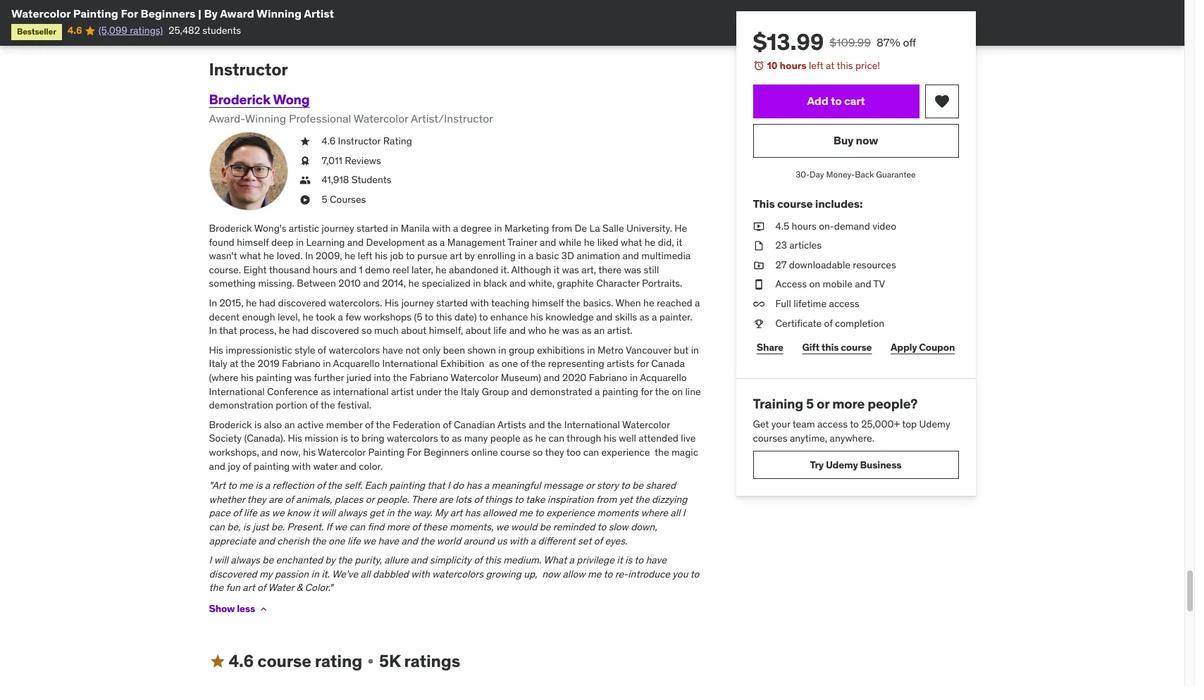 Task type: locate. For each thing, give the bounding box(es) containing it.
0 horizontal spatial by
[[325, 554, 336, 567]]

get
[[753, 418, 769, 431]]

growing
[[486, 568, 521, 581]]

access inside training 5 or more people? get your team access to 25,000+ top udemy courses anytime, anywhere.
[[817, 418, 848, 431]]

1 horizontal spatial started
[[436, 297, 468, 309]]

be up my
[[262, 554, 274, 567]]

certificate
[[776, 317, 822, 330]]

xsmall image for certificate of completion
[[753, 317, 764, 331]]

0 vertical spatial beginners
[[141, 6, 196, 20]]

1 vertical spatial udemy
[[826, 459, 858, 471]]

enrolling
[[477, 250, 516, 262]]

2 vertical spatial 4.6
[[229, 650, 254, 672]]

broderick
[[209, 91, 270, 108], [209, 222, 252, 235], [209, 418, 252, 431]]

my
[[435, 507, 448, 520]]

from
[[552, 222, 572, 235], [596, 493, 617, 506]]

in right get
[[387, 507, 394, 520]]

share
[[757, 341, 784, 354]]

2 horizontal spatial be
[[632, 479, 643, 492]]

the down canada
[[655, 385, 670, 398]]

have left not
[[382, 344, 403, 356]]

artist.
[[607, 324, 633, 337]]

always down appreciate
[[231, 554, 260, 567]]

0 horizontal spatial 4.6
[[67, 24, 82, 37]]

&
[[296, 582, 302, 594]]

well
[[619, 432, 636, 445]]

by up abandoned
[[465, 250, 475, 262]]

1 horizontal spatial life
[[347, 535, 361, 547]]

2014,
[[382, 277, 406, 290]]

started up development
[[357, 222, 388, 235]]

2 vertical spatial be
[[262, 554, 274, 567]]

he right 2009,
[[345, 250, 356, 262]]

0 horizontal spatial they
[[247, 493, 266, 506]]

passion
[[275, 568, 309, 581]]

wishlist image
[[933, 93, 950, 110]]

this
[[753, 197, 775, 211]]

0 vertical spatial had
[[259, 297, 276, 309]]

and up allure
[[401, 535, 418, 547]]

so left too
[[533, 446, 543, 459]]

2 horizontal spatial life
[[493, 324, 507, 337]]

white,
[[528, 277, 555, 290]]

more
[[832, 395, 865, 412], [387, 521, 409, 533]]

more inside broderick wong's artistic journey started in manila with a degree in marketing from de la salle university. he found himself deep in learning and development as a management trainer and while he liked what he did, it wasn't what he loved. in 2009, he left his job to pursue art by enrolling in a basic 3d animation and multimedia course. eight thousand hours and 1 demo reel later, he abandoned it. although it was art, there was still something missing. between 2010 and 2014, he specialized in black and white, graphite character portraits. in 2015, he had discovered watercolors. his journey started with teaching himself the basics. when he reached a decent enough level, he took a few workshops (5 to this date) to enhance his knowledge and skills as a painter. in that process, he had discovered so much about himself, about life and who he was as an artist. his impressionistic style of watercolors have not only been shown in group exhibitions in metro vancouver but in italy at the 2019 fabriano in acquarello international exhibition  as one of the representing artists for canada (where his painting was further juried into the fabriano watercolor museum) and 2020 fabriano in acquarello international conference as international artist under the italy group and demonstrated a painting for the on line demonstration portion of the festival. broderick is also an active member of the federation of canadian artists and the international watercolor society (canada). his mission is to bring watercolors to as many people as he can through his well attended live workshops, and now, his watercolor painting for beginners online course so they too can experience  the magic and joy of painting with water and color. "art to me is a reflection of the self. each painting that i do has a meaningful message or story to be shared whether they are of animals, places or people. there are lots of things to take inspiration from yet the dizzying pace of life as we know it will always get in the way. my art has allowed me to experience moments where all i can be, is just be. present. if we can find more of these moments, we would be reminded to slow down, appreciate and cherish the one life we have and the world around us with a different set of eyes. i will always be enchanted by the purity, allure and simplicity of this medium. what a privilege it is to have discovered my passion in it. we've all dabbled with watercolors growing up,  now allow me to re-introduce you to the fun art of water & color."
[[387, 521, 409, 533]]

broderick wong image
[[209, 132, 288, 211]]

with right manila
[[432, 222, 451, 235]]

0 vertical spatial i
[[447, 479, 450, 492]]

exhibitions
[[537, 344, 585, 356]]

41,918 students
[[322, 174, 392, 186]]

fabriano
[[282, 358, 321, 370], [410, 371, 448, 384], [589, 371, 628, 384]]

the up bring
[[376, 418, 390, 431]]

0 horizontal spatial italy
[[209, 358, 227, 370]]

lots
[[455, 493, 472, 506]]

0 vertical spatial an
[[594, 324, 605, 337]]

find
[[368, 521, 384, 533]]

to inside training 5 or more people? get your team access to 25,000+ top udemy courses anytime, anywhere.
[[850, 418, 859, 431]]

0 vertical spatial 4.6
[[67, 24, 82, 37]]

price!
[[856, 59, 880, 72]]

this inside 'link'
[[822, 341, 839, 354]]

0 vertical spatial always
[[338, 507, 367, 520]]

10 hours left at this price!
[[767, 59, 880, 72]]

i
[[447, 479, 450, 492], [683, 507, 685, 520], [209, 554, 212, 567]]

was down 3d
[[562, 263, 579, 276]]

liked
[[597, 236, 618, 249]]

few
[[346, 311, 361, 323]]

broderick for wong
[[209, 91, 270, 108]]

1 vertical spatial that
[[427, 479, 445, 492]]

1 broderick from the top
[[209, 91, 270, 108]]

in
[[305, 250, 313, 262], [209, 297, 217, 309], [209, 324, 217, 337]]

from down "story"
[[596, 493, 617, 506]]

2 broderick from the top
[[209, 222, 252, 235]]

xsmall image for 4.5
[[753, 220, 764, 233]]

0 vertical spatial acquarello
[[333, 358, 380, 370]]

xsmall image down professional
[[299, 135, 310, 148]]

1 horizontal spatial or
[[586, 479, 594, 492]]

xsmall image for full
[[753, 297, 764, 311]]

they left too
[[545, 446, 564, 459]]

had down level,
[[292, 324, 309, 337]]

0 horizontal spatial or
[[366, 493, 374, 506]]

1 vertical spatial more
[[387, 521, 409, 533]]

0 horizontal spatial life
[[244, 507, 257, 520]]

is left reflection
[[255, 479, 263, 492]]

i down dizzying on the bottom of page
[[683, 507, 685, 520]]

and
[[347, 236, 364, 249], [540, 236, 556, 249], [623, 250, 639, 262], [340, 263, 356, 276], [363, 277, 380, 290], [509, 277, 526, 290], [855, 278, 872, 291], [596, 311, 613, 323], [509, 324, 526, 337], [544, 371, 560, 384], [512, 385, 528, 398], [529, 418, 545, 431], [262, 446, 278, 459], [209, 460, 225, 473], [340, 460, 357, 473], [258, 535, 275, 547], [401, 535, 418, 547], [411, 554, 427, 567]]

life up just
[[244, 507, 257, 520]]

we up us
[[496, 521, 509, 533]]

development
[[366, 236, 425, 249]]

0 vertical spatial will
[[321, 507, 335, 520]]

be up different
[[540, 521, 551, 533]]

more inside training 5 or more people? get your team access to 25,000+ top udemy courses anytime, anywhere.
[[832, 395, 865, 412]]

world
[[437, 535, 461, 547]]

xsmall image
[[299, 135, 310, 148], [299, 193, 310, 207], [753, 220, 764, 233], [753, 239, 764, 253], [753, 278, 764, 292], [753, 297, 764, 311]]

by
[[465, 250, 475, 262], [325, 554, 336, 567]]

left inside broderick wong's artistic journey started in manila with a degree in marketing from de la salle university. he found himself deep in learning and development as a management trainer and while he liked what he did, it wasn't what he loved. in 2009, he left his job to pursue art by enrolling in a basic 3d animation and multimedia course. eight thousand hours and 1 demo reel later, he abandoned it. although it was art, there was still something missing. between 2010 and 2014, he specialized in black and white, graphite character portraits. in 2015, he had discovered watercolors. his journey started with teaching himself the basics. when he reached a decent enough level, he took a few workshops (5 to this date) to enhance his knowledge and skills as a painter. in that process, he had discovered so much about himself, about life and who he was as an artist. his impressionistic style of watercolors have not only been shown in group exhibitions in metro vancouver but in italy at the 2019 fabriano in acquarello international exhibition  as one of the representing artists for canada (where his painting was further juried into the fabriano watercolor museum) and 2020 fabriano in acquarello international conference as international artist under the italy group and demonstrated a painting for the on line demonstration portion of the festival. broderick is also an active member of the federation of canadian artists and the international watercolor society (canada). his mission is to bring watercolors to as many people as he can through his well attended live workshops, and now, his watercolor painting for beginners online course so they too can experience  the magic and joy of painting with water and color. "art to me is a reflection of the self. each painting that i do has a meaningful message or story to be shared whether they are of animals, places or people. there are lots of things to take inspiration from yet the dizzying pace of life as we know it will always get in the way. my art has allowed me to experience moments where all i can be, is just be. present. if we can find more of these moments, we would be reminded to slow down, appreciate and cherish the one life we have and the world around us with a different set of eyes. i will always be enchanted by the purity, allure and simplicity of this medium. what a privilege it is to have discovered my passion in it. we've all dabbled with watercolors growing up,  now allow me to re-introduce you to the fun art of water & color."
[[358, 250, 373, 262]]

xsmall image for 4.6
[[299, 135, 310, 148]]

4.6
[[67, 24, 82, 37], [322, 135, 336, 147], [229, 650, 254, 672]]

2 horizontal spatial fabriano
[[589, 371, 628, 384]]

allowed
[[483, 507, 516, 520]]

on inside broderick wong's artistic journey started in manila with a degree in marketing from de la salle university. he found himself deep in learning and development as a management trainer and while he liked what he did, it wasn't what he loved. in 2009, he left his job to pursue art by enrolling in a basic 3d animation and multimedia course. eight thousand hours and 1 demo reel later, he abandoned it. although it was art, there was still something missing. between 2010 and 2014, he specialized in black and white, graphite character portraits. in 2015, he had discovered watercolors. his journey started with teaching himself the basics. when he reached a decent enough level, he took a few workshops (5 to this date) to enhance his knowledge and skills as a painter. in that process, he had discovered so much about himself, about life and who he was as an artist. his impressionistic style of watercolors have not only been shown in group exhibitions in metro vancouver but in italy at the 2019 fabriano in acquarello international exhibition  as one of the representing artists for canada (where his painting was further juried into the fabriano watercolor museum) and 2020 fabriano in acquarello international conference as international artist under the italy group and demonstrated a painting for the on line demonstration portion of the festival. broderick is also an active member of the federation of canadian artists and the international watercolor society (canada). his mission is to bring watercolors to as many people as he can through his well attended live workshops, and now, his watercolor painting for beginners online course so they too can experience  the magic and joy of painting with water and color. "art to me is a reflection of the self. each painting that i do has a meaningful message or story to be shared whether they are of animals, places or people. there are lots of things to take inspiration from yet the dizzying pace of life as we know it will always get in the way. my art has allowed me to experience moments where all i can be, is just be. present. if we can find more of these moments, we would be reminded to slow down, appreciate and cherish the one life we have and the world around us with a different set of eyes. i will always be enchanted by the purity, allure and simplicity of this medium. what a privilege it is to have discovered my passion in it. we've all dabbled with watercolors growing up,  now allow me to re-introduce you to the fun art of water & color."
[[672, 385, 683, 398]]

his up now,
[[288, 432, 302, 445]]

an
[[594, 324, 605, 337], [284, 418, 295, 431]]

course
[[777, 197, 813, 211], [841, 341, 872, 354], [500, 446, 530, 459], [257, 650, 311, 672]]

of left 'canadian'
[[443, 418, 451, 431]]

a left painter.
[[652, 311, 657, 323]]

1 vertical spatial winning
[[245, 111, 286, 125]]

graphite
[[557, 277, 594, 290]]

that down decent
[[219, 324, 237, 337]]

4.6 for 4.6 instructor rating
[[322, 135, 336, 147]]

0 horizontal spatial more
[[387, 521, 409, 533]]

0 vertical spatial or
[[817, 395, 830, 412]]

enchanted
[[276, 554, 323, 567]]

life down enhance
[[493, 324, 507, 337]]

will up if
[[321, 507, 335, 520]]

|
[[198, 6, 201, 20]]

or left "story"
[[586, 479, 594, 492]]

gift this course link
[[799, 333, 876, 362]]

xsmall image up artistic
[[299, 193, 310, 207]]

1 horizontal spatial journey
[[401, 297, 434, 309]]

buy now
[[834, 133, 878, 147]]

2010
[[338, 277, 361, 290]]

can down pace
[[209, 521, 225, 533]]

this course includes:
[[753, 197, 863, 211]]

0 vertical spatial that
[[219, 324, 237, 337]]

1 horizontal spatial about
[[466, 324, 491, 337]]

in down abandoned
[[473, 277, 481, 290]]

xsmall image for 7,011 reviews
[[299, 154, 310, 168]]

0 horizontal spatial left
[[358, 250, 373, 262]]

a left 'degree'
[[453, 222, 458, 235]]

xsmall image for 27 downloadable resources
[[753, 258, 764, 272]]

0 horizontal spatial an
[[284, 418, 295, 431]]

3 broderick from the top
[[209, 418, 252, 431]]

active
[[297, 418, 324, 431]]

to down 'meaningful'
[[515, 493, 524, 506]]

1 vertical spatial 5
[[806, 395, 814, 412]]

0 vertical spatial all
[[670, 507, 680, 520]]

and left 1
[[340, 263, 356, 276]]

1 horizontal spatial had
[[292, 324, 309, 337]]

1 vertical spatial i
[[683, 507, 685, 520]]

beginners up 25,482
[[141, 6, 196, 20]]

course down completion
[[841, 341, 872, 354]]

1 horizontal spatial are
[[439, 493, 453, 506]]

re-
[[615, 568, 628, 581]]

1 vertical spatial at
[[230, 358, 239, 370]]

from up while
[[552, 222, 572, 235]]

always
[[338, 507, 367, 520], [231, 554, 260, 567]]

eyes.
[[605, 535, 628, 547]]

0 vertical spatial in
[[305, 250, 313, 262]]

1 horizontal spatial what
[[621, 236, 642, 249]]

hours right 10
[[780, 59, 807, 72]]

1 horizontal spatial italy
[[461, 385, 479, 398]]

impressionistic
[[226, 344, 292, 356]]

discovered down took
[[311, 324, 359, 337]]

italy left group
[[461, 385, 479, 398]]

1 vertical spatial now
[[542, 568, 560, 581]]

1 horizontal spatial that
[[427, 479, 445, 492]]

4.6 up the 7,011
[[322, 135, 336, 147]]

30-
[[796, 169, 810, 179]]

udemy
[[919, 418, 950, 431], [826, 459, 858, 471]]

course inside 'link'
[[841, 341, 872, 354]]

5k ratings
[[379, 650, 460, 672]]

0 vertical spatial now
[[856, 133, 878, 147]]

try
[[810, 459, 824, 471]]

2 about from the left
[[466, 324, 491, 337]]

buy
[[834, 133, 854, 147]]

1 vertical spatial for
[[407, 446, 421, 459]]

0 vertical spatial at
[[826, 59, 835, 72]]

udemy right top
[[919, 418, 950, 431]]

1 vertical spatial beginners
[[424, 446, 469, 459]]

of right the lots
[[474, 493, 483, 506]]

painting down 2019
[[256, 371, 292, 384]]

2 vertical spatial i
[[209, 554, 212, 567]]

now right buy
[[856, 133, 878, 147]]

hours down 2009,
[[313, 263, 338, 276]]

broderick wong's artistic journey started in manila with a degree in marketing from de la salle university. he found himself deep in learning and development as a management trainer and while he liked what he did, it wasn't what he loved. in 2009, he left his job to pursue art by enrolling in a basic 3d animation and multimedia course. eight thousand hours and 1 demo reel later, he abandoned it. although it was art, there was still something missing. between 2010 and 2014, he specialized in black and white, graphite character portraits. in 2015, he had discovered watercolors. his journey started with teaching himself the basics. when he reached a decent enough level, he took a few workshops (5 to this date) to enhance his knowledge and skills as a painter. in that process, he had discovered so much about himself, about life and who he was as an artist. his impressionistic style of watercolors have not only been shown in group exhibitions in metro vancouver but in italy at the 2019 fabriano in acquarello international exhibition  as one of the representing artists for canada (where his painting was further juried into the fabriano watercolor museum) and 2020 fabriano in acquarello international conference as international artist under the italy group and demonstrated a painting for the on line demonstration portion of the festival. broderick is also an active member of the federation of canadian artists and the international watercolor society (canada). his mission is to bring watercolors to as many people as he can through his well attended live workshops, and now, his watercolor painting for beginners online course so they too can experience  the magic and joy of painting with water and color. "art to me is a reflection of the self. each painting that i do has a meaningful message or story to be shared whether they are of animals, places or people. there are lots of things to take inspiration from yet the dizzying pace of life as we know it will always get in the way. my art has allowed me to experience moments where all i can be, is just be. present. if we can find more of these moments, we would be reminded to slow down, appreciate and cherish the one life we have and the world around us with a different set of eyes. i will always be enchanted by the purity, allure and simplicity of this medium. what a privilege it is to have discovered my passion in it. we've all dabbled with watercolors growing up,  now allow me to re-introduce you to the fun art of water & color."
[[209, 222, 701, 594]]

left down $13.99 $109.99 87% off
[[809, 59, 824, 72]]

of
[[824, 317, 833, 330], [318, 344, 326, 356], [520, 358, 529, 370], [310, 399, 318, 412], [365, 418, 374, 431], [443, 418, 451, 431], [243, 460, 251, 473], [317, 479, 325, 492], [285, 493, 294, 506], [474, 493, 483, 506], [233, 507, 241, 520], [412, 521, 420, 533], [594, 535, 603, 547], [474, 554, 482, 567], [257, 582, 266, 594]]

way.
[[414, 507, 432, 520]]

0 horizontal spatial his
[[209, 344, 223, 356]]

2 horizontal spatial or
[[817, 395, 830, 412]]

a
[[453, 222, 458, 235], [440, 236, 445, 249], [528, 250, 534, 262], [695, 297, 700, 309], [338, 311, 343, 323], [652, 311, 657, 323], [595, 385, 600, 398], [265, 479, 270, 492], [484, 479, 489, 492], [530, 535, 536, 547], [569, 554, 574, 567]]

and left tv
[[855, 278, 872, 291]]

0 horizontal spatial udemy
[[826, 459, 858, 471]]

story
[[597, 479, 619, 492]]

0 horizontal spatial painting
[[73, 6, 118, 20]]

painting up (5,099
[[73, 6, 118, 20]]

one down if
[[328, 535, 345, 547]]

1 vertical spatial so
[[533, 446, 543, 459]]

2 vertical spatial have
[[646, 554, 667, 567]]

1 vertical spatial be
[[540, 521, 551, 533]]

had up enough
[[259, 297, 276, 309]]

we've
[[332, 568, 358, 581]]

udemy inside "link"
[[826, 459, 858, 471]]

a left few
[[338, 311, 343, 323]]

access
[[829, 297, 860, 310], [817, 418, 848, 431]]

he
[[584, 236, 595, 249], [645, 236, 656, 249], [263, 250, 274, 262], [345, 250, 356, 262], [436, 263, 447, 276], [408, 277, 419, 290], [246, 297, 257, 309], [643, 297, 654, 309], [303, 311, 314, 323], [279, 324, 290, 337], [549, 324, 560, 337], [535, 432, 546, 445]]

0 vertical spatial for
[[637, 358, 649, 370]]

you
[[672, 568, 688, 581]]

basics.
[[583, 297, 613, 309]]

1 horizontal spatial so
[[533, 446, 543, 459]]

xsmall image
[[299, 154, 310, 168], [299, 174, 310, 187], [753, 258, 764, 272], [753, 317, 764, 331], [258, 604, 269, 615], [365, 656, 376, 668]]

as down the knowledge
[[582, 324, 592, 337]]

left up 1
[[358, 250, 373, 262]]

1 vertical spatial they
[[247, 493, 266, 506]]

more up anywhere. at right bottom
[[832, 395, 865, 412]]

try udemy business
[[810, 459, 902, 471]]

1 vertical spatial one
[[328, 535, 345, 547]]

0 horizontal spatial at
[[230, 358, 239, 370]]

only
[[423, 344, 441, 356]]

5 up team
[[806, 395, 814, 412]]

and down demo
[[363, 277, 380, 290]]

winning
[[257, 6, 302, 20], [245, 111, 286, 125]]

for down federation at the left
[[407, 446, 421, 459]]

ratings)
[[130, 24, 163, 37]]

know
[[287, 507, 310, 520]]

broderick up award-
[[209, 91, 270, 108]]

his
[[385, 297, 399, 309], [209, 344, 223, 356], [288, 432, 302, 445]]

life up purity,
[[347, 535, 361, 547]]

the up artist
[[393, 371, 407, 384]]

in down trainer
[[518, 250, 526, 262]]

so left much
[[362, 324, 372, 337]]

to right date)
[[479, 311, 488, 323]]

2 vertical spatial hours
[[313, 263, 338, 276]]

0 vertical spatial his
[[385, 297, 399, 309]]

watercolors down federation at the left
[[387, 432, 438, 445]]

watercolor painting for beginners | by award winning artist
[[11, 6, 334, 20]]

fabriano up under
[[410, 371, 448, 384]]

allow
[[563, 568, 585, 581]]

1 horizontal spatial international
[[382, 358, 438, 370]]

day
[[810, 169, 824, 179]]

training 5 or more people? get your team access to 25,000+ top udemy courses anytime, anywhere.
[[753, 395, 950, 444]]

1 horizontal spatial by
[[465, 250, 475, 262]]

they up just
[[247, 493, 266, 506]]

0 horizontal spatial what
[[240, 250, 261, 262]]

xsmall image left 23
[[753, 239, 764, 253]]

a up although
[[528, 250, 534, 262]]

artists
[[607, 358, 635, 370]]

i down appreciate
[[209, 554, 212, 567]]

the down these
[[420, 535, 434, 547]]

of down full lifetime access
[[824, 317, 833, 330]]

1 vertical spatial me
[[519, 507, 533, 520]]

international
[[333, 385, 389, 398]]

instructor
[[209, 59, 288, 80], [338, 135, 381, 147]]

in
[[391, 222, 399, 235], [494, 222, 502, 235], [296, 236, 304, 249], [518, 250, 526, 262], [473, 277, 481, 290], [499, 344, 506, 356], [587, 344, 595, 356], [691, 344, 699, 356], [323, 358, 331, 370], [630, 371, 638, 384], [387, 507, 394, 520], [311, 568, 319, 581]]

5 courses
[[322, 193, 366, 206]]

0 vertical spatial access
[[829, 297, 860, 310]]

to inside button
[[831, 94, 842, 108]]

buy now button
[[753, 124, 959, 158]]

me down privilege
[[588, 568, 602, 581]]

xsmall image for 5
[[299, 193, 310, 207]]

or inside training 5 or more people? get your team access to 25,000+ top udemy courses anytime, anywhere.
[[817, 395, 830, 412]]

1 horizontal spatial 5
[[806, 395, 814, 412]]

experience
[[546, 507, 595, 520]]

0 vertical spatial udemy
[[919, 418, 950, 431]]

coupon
[[919, 341, 955, 354]]

has up moments,
[[465, 507, 480, 520]]

art right fun on the bottom left of the page
[[243, 582, 255, 594]]

painting down now,
[[254, 460, 290, 473]]

as up just
[[260, 507, 270, 520]]

his
[[375, 250, 388, 262], [531, 311, 543, 323], [241, 371, 254, 384], [604, 432, 617, 445], [303, 446, 316, 459]]

apply
[[891, 341, 917, 354]]

watercolors down simplicity in the left of the page
[[432, 568, 484, 581]]

on
[[809, 278, 821, 291], [672, 385, 683, 398]]

1 vertical spatial life
[[244, 507, 257, 520]]

artists
[[497, 418, 526, 431]]

would
[[511, 521, 537, 533]]

apply coupon button
[[887, 333, 959, 362]]

simplicity
[[430, 554, 472, 567]]

1 horizontal spatial me
[[519, 507, 533, 520]]

1 horizontal spatial it.
[[501, 263, 509, 276]]

although
[[511, 263, 551, 276]]

0 horizontal spatial one
[[328, 535, 345, 547]]

0 vertical spatial himself
[[237, 236, 269, 249]]

1 vertical spatial access
[[817, 418, 848, 431]]

to right job
[[406, 250, 415, 262]]

broderick inside broderick wong award-winning professional watercolor artist/instructor
[[209, 91, 270, 108]]

1 vertical spatial himself
[[532, 297, 564, 309]]



Task type: vqa. For each thing, say whether or not it's contained in the screenshot.
leftmost "International"
yes



Task type: describe. For each thing, give the bounding box(es) containing it.
painting inside broderick wong's artistic journey started in manila with a degree in marketing from de la salle university. he found himself deep in learning and development as a management trainer and while he liked what he did, it wasn't what he loved. in 2009, he left his job to pursue art by enrolling in a basic 3d animation and multimedia course. eight thousand hours and 1 demo reel later, he abandoned it. although it was art, there was still something missing. between 2010 and 2014, he specialized in black and white, graphite character portraits. in 2015, he had discovered watercolors. his journey started with teaching himself the basics. when he reached a decent enough level, he took a few workshops (5 to this date) to enhance his knowledge and skills as a painter. in that process, he had discovered so much about himself, about life and who he was as an artist. his impressionistic style of watercolors have not only been shown in group exhibitions in metro vancouver but in italy at the 2019 fabriano in acquarello international exhibition  as one of the representing artists for canada (where his painting was further juried into the fabriano watercolor museum) and 2020 fabriano in acquarello international conference as international artist under the italy group and demonstrated a painting for the on line demonstration portion of the festival. broderick is also an active member of the federation of canadian artists and the international watercolor society (canada). his mission is to bring watercolors to as many people as he can through his well attended live workshops, and now, his watercolor painting for beginners online course so they too can experience  the magic and joy of painting with water and color. "art to me is a reflection of the self. each painting that i do has a meaningful message or story to be shared whether they are of animals, places or people. there are lots of things to take inspiration from yet the dizzying pace of life as we know it will always get in the way. my art has allowed me to experience moments where all i can be, is just be. present. if we can find more of these moments, we would be reminded to slow down, appreciate and cherish the one life we have and the world around us with a different set of eyes. i will always be enchanted by the purity, allure and simplicity of this medium. what a privilege it is to have discovered my passion in it. we've all dabbled with watercolors growing up,  now allow me to re-introduce you to the fun art of water & color."
[[368, 446, 405, 459]]

0 vertical spatial journey
[[322, 222, 354, 235]]

the up we've at the bottom of page
[[338, 554, 352, 567]]

add to cart button
[[753, 84, 919, 118]]

artist
[[304, 6, 334, 20]]

watercolors.
[[329, 297, 382, 309]]

under
[[416, 385, 442, 398]]

as down shown
[[489, 358, 499, 370]]

0 horizontal spatial 5
[[322, 193, 327, 206]]

a down would at the left of page
[[530, 535, 536, 547]]

1 horizontal spatial himself
[[532, 297, 564, 309]]

0 vertical spatial painting
[[73, 6, 118, 20]]

this up growing
[[485, 554, 501, 567]]

1 vertical spatial or
[[586, 479, 594, 492]]

2 vertical spatial in
[[209, 324, 217, 337]]

beginners inside broderick wong's artistic journey started in manila with a degree in marketing from de la salle university. he found himself deep in learning and development as a management trainer and while he liked what he did, it wasn't what he loved. in 2009, he left his job to pursue art by enrolling in a basic 3d animation and multimedia course. eight thousand hours and 1 demo reel later, he abandoned it. although it was art, there was still something missing. between 2010 and 2014, he specialized in black and white, graphite character portraits. in 2015, he had discovered watercolors. his journey started with teaching himself the basics. when he reached a decent enough level, he took a few workshops (5 to this date) to enhance his knowledge and skills as a painter. in that process, he had discovered so much about himself, about life and who he was as an artist. his impressionistic style of watercolors have not only been shown in group exhibitions in metro vancouver but in italy at the 2019 fabriano in acquarello international exhibition  as one of the representing artists for canada (where his painting was further juried into the fabriano watercolor museum) and 2020 fabriano in acquarello international conference as international artist under the italy group and demonstrated a painting for the on line demonstration portion of the festival. broderick is also an active member of the federation of canadian artists and the international watercolor society (canada). his mission is to bring watercolors to as many people as he can through his well attended live workshops, and now, his watercolor painting for beginners online course so they too can experience  the magic and joy of painting with water and color. "art to me is a reflection of the self. each painting that i do has a meaningful message or story to be shared whether they are of animals, places or people. there are lots of things to take inspiration from yet the dizzying pace of life as we know it will always get in the way. my art has allowed me to experience moments where all i can be, is just be. present. if we can find more of these moments, we would be reminded to slow down, appreciate and cherish the one life we have and the world around us with a different set of eyes. i will always be enchanted by the purity, allure and simplicity of this medium. what a privilege it is to have discovered my passion in it. we've all dabbled with watercolors growing up,  now allow me to re-introduce you to the fun art of water & color."
[[424, 446, 469, 459]]

his left well
[[604, 432, 617, 445]]

bestseller
[[17, 26, 56, 37]]

it up re-
[[617, 554, 623, 567]]

he down deep
[[263, 250, 274, 262]]

he down later,
[[408, 277, 419, 290]]

to up yet
[[621, 479, 630, 492]]

2020
[[562, 371, 587, 384]]

tv
[[874, 278, 885, 291]]

1 vertical spatial started
[[436, 297, 468, 309]]

2 vertical spatial art
[[243, 582, 255, 594]]

university.
[[627, 222, 672, 235]]

whether
[[209, 493, 245, 506]]

2 vertical spatial watercolors
[[432, 568, 484, 581]]

0 horizontal spatial me
[[239, 479, 253, 492]]

around
[[464, 535, 494, 547]]

now inside button
[[856, 133, 878, 147]]

watercolor up water
[[318, 446, 366, 459]]

with down now,
[[292, 460, 311, 473]]

it down animals,
[[313, 507, 319, 520]]

(5,099
[[98, 24, 127, 37]]

shown
[[468, 344, 496, 356]]

2019
[[258, 358, 280, 370]]

his right (where in the bottom of the page
[[241, 371, 254, 384]]

canada
[[651, 358, 685, 370]]

xsmall image for 41,918 students
[[299, 174, 310, 187]]

medium image
[[209, 654, 226, 670]]

1 horizontal spatial will
[[321, 507, 335, 520]]

gift this course
[[802, 341, 872, 354]]

watercolor inside broderick wong award-winning professional watercolor artist/instructor
[[354, 111, 408, 125]]

0 vertical spatial instructor
[[209, 59, 288, 80]]

de
[[575, 222, 587, 235]]

2 vertical spatial international
[[564, 418, 620, 431]]

1 vertical spatial has
[[465, 507, 480, 520]]

animation
[[577, 250, 620, 262]]

0 vertical spatial what
[[621, 236, 642, 249]]

demonstrated
[[530, 385, 592, 398]]

my
[[259, 568, 272, 581]]

5k
[[379, 650, 401, 672]]

there
[[411, 493, 437, 506]]

wasn't
[[209, 250, 237, 262]]

add to cart
[[807, 94, 865, 108]]

1 horizontal spatial one
[[502, 358, 518, 370]]

the up member
[[321, 399, 335, 412]]

of up be, on the bottom of the page
[[233, 507, 241, 520]]

1 vertical spatial always
[[231, 554, 260, 567]]

he up enough
[[246, 297, 257, 309]]

4.6 instructor rating
[[322, 135, 412, 147]]

festival.
[[338, 399, 372, 412]]

1 horizontal spatial i
[[447, 479, 450, 492]]

museum)
[[501, 371, 541, 384]]

of right joy
[[243, 460, 251, 473]]

of right "set"
[[594, 535, 603, 547]]

0 horizontal spatial so
[[362, 324, 372, 337]]

1 vertical spatial it.
[[321, 568, 330, 581]]

reel
[[392, 263, 409, 276]]

to right (5
[[425, 311, 434, 323]]

it right did,
[[677, 236, 682, 249]]

meaningful
[[492, 479, 541, 492]]

to right you
[[690, 568, 699, 581]]

and down (canada).
[[262, 446, 278, 459]]

1 horizontal spatial be
[[540, 521, 551, 533]]

enough
[[242, 311, 275, 323]]

udemy inside training 5 or more people? get your team access to 25,000+ top udemy courses anytime, anywhere.
[[919, 418, 950, 431]]

as down 'artists'
[[523, 432, 533, 445]]

a up "pursue"
[[440, 236, 445, 249]]

1 horizontal spatial instructor
[[338, 135, 381, 147]]

0 vertical spatial be
[[632, 479, 643, 492]]

1 horizontal spatial acquarello
[[640, 371, 687, 384]]

hours for 4.5
[[792, 220, 817, 232]]

with right dabbled
[[411, 568, 430, 581]]

his up demo
[[375, 250, 388, 262]]

and up 1
[[347, 236, 364, 249]]

the down impressionistic
[[241, 358, 255, 370]]

at inside broderick wong's artistic journey started in manila with a degree in marketing from de la salle university. he found himself deep in learning and development as a management trainer and while he liked what he did, it wasn't what he loved. in 2009, he left his job to pursue art by enrolling in a basic 3d animation and multimedia course. eight thousand hours and 1 demo reel later, he abandoned it. although it was art, there was still something missing. between 2010 and 2014, he specialized in black and white, graphite character portraits. in 2015, he had discovered watercolors. his journey started with teaching himself the basics. when he reached a decent enough level, he took a few workshops (5 to this date) to enhance his knowledge and skills as a painter. in that process, he had discovered so much about himself, about life and who he was as an artist. his impressionistic style of watercolors have not only been shown in group exhibitions in metro vancouver but in italy at the 2019 fabriano in acquarello international exhibition  as one of the representing artists for canada (where his painting was further juried into the fabriano watercolor museum) and 2020 fabriano in acquarello international conference as international artist under the italy group and demonstrated a painting for the on line demonstration portion of the festival. broderick is also an active member of the federation of canadian artists and the international watercolor society (canada). his mission is to bring watercolors to as many people as he can through his well attended live workshops, and now, his watercolor painting for beginners online course so they too can experience  the magic and joy of painting with water and color. "art to me is a reflection of the self. each painting that i do has a meaningful message or story to be shared whether they are of animals, places or people. there are lots of things to take inspiration from yet the dizzying pace of life as we know it will always get in the way. my art has allowed me to experience moments where all i can be, is just be. present. if we can find more of these moments, we would be reminded to slow down, appreciate and cherish the one life we have and the world around us with a different set of eyes. i will always be enchanted by the purity, allure and simplicity of this medium. what a privilege it is to have discovered my passion in it. we've all dabbled with watercolors growing up,  now allow me to re-introduce you to the fun art of water & color."
[[230, 358, 239, 370]]

of up bring
[[365, 418, 374, 431]]

as down further
[[321, 385, 331, 398]]

workshops,
[[209, 446, 259, 459]]

for inside broderick wong's artistic journey started in manila with a degree in marketing from de la salle university. he found himself deep in learning and development as a management trainer and while he liked what he did, it wasn't what he loved. in 2009, he left his job to pursue art by enrolling in a basic 3d animation and multimedia course. eight thousand hours and 1 demo reel later, he abandoned it. although it was art, there was still something missing. between 2010 and 2014, he specialized in black and white, graphite character portraits. in 2015, he had discovered watercolors. his journey started with teaching himself the basics. when he reached a decent enough level, he took a few workshops (5 to this date) to enhance his knowledge and skills as a painter. in that process, he had discovered so much about himself, about life and who he was as an artist. his impressionistic style of watercolors have not only been shown in group exhibitions in metro vancouver but in italy at the 2019 fabriano in acquarello international exhibition  as one of the representing artists for canada (where his painting was further juried into the fabriano watercolor museum) and 2020 fabriano in acquarello international conference as international artist under the italy group and demonstrated a painting for the on line demonstration portion of the festival. broderick is also an active member of the federation of canadian artists and the international watercolor society (canada). his mission is to bring watercolors to as many people as he can through his well attended live workshops, and now, his watercolor painting for beginners online course so they too can experience  the magic and joy of painting with water and color. "art to me is a reflection of the self. each painting that i do has a meaningful message or story to be shared whether they are of animals, places or people. there are lots of things to take inspiration from yet the dizzying pace of life as we know it will always get in the way. my art has allowed me to experience moments where all i can be, is just be. present. if we can find more of these moments, we would be reminded to slow down, appreciate and cherish the one life we have and the world around us with a different set of eyes. i will always be enchanted by the purity, allure and simplicity of this medium. what a privilege it is to have discovered my passion in it. we've all dabbled with watercolors growing up,  now allow me to re-introduce you to the fun art of water & color."
[[407, 446, 421, 459]]

1 horizontal spatial an
[[594, 324, 605, 337]]

many
[[464, 432, 488, 445]]

the down attended
[[655, 446, 669, 459]]

0 horizontal spatial started
[[357, 222, 388, 235]]

1 vertical spatial italy
[[461, 385, 479, 398]]

broderick for wong's
[[209, 222, 252, 235]]

hours for 10
[[780, 59, 807, 72]]

date)
[[455, 311, 477, 323]]

5 inside training 5 or more people? get your team access to 25,000+ top udemy courses anytime, anywhere.
[[806, 395, 814, 412]]

1 vertical spatial by
[[325, 554, 336, 567]]

in left 'metro'
[[587, 344, 595, 356]]

xsmall image left 5k
[[365, 656, 376, 668]]

0 vertical spatial discovered
[[278, 297, 326, 309]]

each
[[365, 479, 387, 492]]

1 vertical spatial international
[[209, 385, 265, 398]]

artist/instructor
[[411, 111, 493, 125]]

show less
[[209, 603, 255, 616]]

cart
[[844, 94, 865, 108]]

if
[[326, 521, 332, 533]]

with up date)
[[470, 297, 489, 309]]

0 horizontal spatial all
[[361, 568, 371, 581]]

0 horizontal spatial beginners
[[141, 6, 196, 20]]

he down university.
[[645, 236, 656, 249]]

on-
[[819, 220, 834, 232]]

2 vertical spatial discovered
[[209, 568, 257, 581]]

2 are from the left
[[439, 493, 453, 506]]

0 vertical spatial they
[[545, 446, 564, 459]]

much
[[374, 324, 399, 337]]

1 vertical spatial his
[[209, 344, 223, 356]]

0 vertical spatial have
[[382, 344, 403, 356]]

and down although
[[509, 277, 526, 290]]

0 vertical spatial italy
[[209, 358, 227, 370]]

enhance
[[490, 311, 528, 323]]

the right under
[[444, 385, 459, 398]]

mobile
[[823, 278, 853, 291]]

0 horizontal spatial for
[[121, 6, 138, 20]]

himself,
[[429, 324, 463, 337]]

winning inside broderick wong award-winning professional watercolor artist/instructor
[[245, 111, 286, 125]]

in right 'degree'
[[494, 222, 502, 235]]

1 vertical spatial what
[[240, 250, 261, 262]]

broderick wong award-winning professional watercolor artist/instructor
[[209, 91, 493, 125]]

and down museum)
[[512, 385, 528, 398]]

present.
[[287, 521, 324, 533]]

online
[[471, 446, 498, 459]]

he right people
[[535, 432, 546, 445]]

xsmall image for access
[[753, 278, 764, 292]]

alarm image
[[753, 60, 764, 71]]

and down basics.
[[596, 311, 613, 323]]

job
[[390, 250, 404, 262]]

people?
[[868, 395, 918, 412]]

to left re-
[[604, 568, 613, 581]]

salle
[[603, 222, 624, 235]]

0 vertical spatial from
[[552, 222, 572, 235]]

1 horizontal spatial all
[[670, 507, 680, 520]]

a down representing
[[595, 385, 600, 398]]

broderick wong link
[[209, 91, 310, 108]]

1 vertical spatial in
[[209, 297, 217, 309]]

we up the be.
[[272, 507, 285, 520]]

team
[[793, 418, 815, 431]]

1 vertical spatial for
[[641, 385, 653, 398]]

0 vertical spatial life
[[493, 324, 507, 337]]

he right who
[[549, 324, 560, 337]]

of up active
[[310, 399, 318, 412]]

as up "pursue"
[[427, 236, 437, 249]]

1 horizontal spatial left
[[809, 59, 824, 72]]

a left reflection
[[265, 479, 270, 492]]

as left many in the bottom left of the page
[[452, 432, 462, 445]]

and up self.
[[340, 460, 357, 473]]

professional
[[289, 111, 351, 125]]

artistic
[[289, 222, 319, 235]]

workshops
[[364, 311, 412, 323]]

color.
[[359, 460, 383, 473]]

a up things
[[484, 479, 489, 492]]

demo
[[365, 263, 390, 276]]

0 horizontal spatial be
[[262, 554, 274, 567]]

of down group
[[520, 358, 529, 370]]

course up 4.5
[[777, 197, 813, 211]]

0 horizontal spatial i
[[209, 554, 212, 567]]

in right but
[[691, 344, 699, 356]]

2 horizontal spatial his
[[385, 297, 399, 309]]

1 vertical spatial watercolors
[[387, 432, 438, 445]]

the left self.
[[327, 479, 342, 492]]

through
[[567, 432, 601, 445]]

to down take on the bottom left
[[535, 507, 544, 520]]

1 horizontal spatial always
[[338, 507, 367, 520]]

his down mission
[[303, 446, 316, 459]]

1 are from the left
[[269, 493, 283, 506]]

certificate of completion
[[776, 317, 885, 330]]

4.6 for 4.6
[[67, 24, 82, 37]]

art,
[[582, 263, 596, 276]]

knowledge
[[546, 311, 594, 323]]

skills
[[615, 311, 637, 323]]

0 vertical spatial winning
[[257, 6, 302, 20]]

1 about from the left
[[401, 324, 427, 337]]

0 vertical spatial by
[[465, 250, 475, 262]]

watercolor up group
[[451, 371, 498, 384]]

and down enhance
[[509, 324, 526, 337]]

2 vertical spatial me
[[588, 568, 602, 581]]

of down my
[[257, 582, 266, 594]]

1 horizontal spatial at
[[826, 59, 835, 72]]

the down present.
[[312, 535, 326, 547]]

down,
[[631, 521, 657, 533]]

resources
[[853, 258, 896, 271]]

there
[[598, 263, 622, 276]]

course inside broderick wong's artistic journey started in manila with a degree in marketing from de la salle university. he found himself deep in learning and development as a management trainer and while he liked what he did, it wasn't what he loved. in 2009, he left his job to pursue art by enrolling in a basic 3d animation and multimedia course. eight thousand hours and 1 demo reel later, he abandoned it. although it was art, there was still something missing. between 2010 and 2014, he specialized in black and white, graphite character portraits. in 2015, he had discovered watercolors. his journey started with teaching himself the basics. when he reached a decent enough level, he took a few workshops (5 to this date) to enhance his knowledge and skills as a painter. in that process, he had discovered so much about himself, about life and who he was as an artist. his impressionistic style of watercolors have not only been shown in group exhibitions in metro vancouver but in italy at the 2019 fabriano in acquarello international exhibition  as one of the representing artists for canada (where his painting was further juried into the fabriano watercolor museum) and 2020 fabriano in acquarello international conference as international artist under the italy group and demonstrated a painting for the on line demonstration portion of the festival. broderick is also an active member of the federation of canadian artists and the international watercolor society (canada). his mission is to bring watercolors to as many people as he can through his well attended live workshops, and now, his watercolor painting for beginners online course so they too can experience  the magic and joy of painting with water and color. "art to me is a reflection of the self. each painting that i do has a meaningful message or story to be shared whether they are of animals, places or people. there are lots of things to take inspiration from yet the dizzying pace of life as we know it will always get in the way. my art has allowed me to experience moments where all i can be, is just be. present. if we can find more of these moments, we would be reminded to slow down, appreciate and cherish the one life we have and the world around us with a different set of eyes. i will always be enchanted by the purity, allure and simplicity of this medium. what a privilege it is to have discovered my passion in it. we've all dabbled with watercolors growing up,  now allow me to re-introduce you to the fun art of water & color."
[[500, 446, 530, 459]]

2 vertical spatial his
[[288, 432, 302, 445]]

0 horizontal spatial will
[[214, 554, 228, 567]]

1 horizontal spatial on
[[809, 278, 821, 291]]

of down reflection
[[285, 493, 294, 506]]

1 vertical spatial journey
[[401, 297, 434, 309]]

xsmall image inside show less "button"
[[258, 604, 269, 615]]

is left also
[[254, 418, 262, 431]]

4.5
[[776, 220, 789, 232]]

2015,
[[219, 297, 243, 309]]

marketing
[[505, 222, 549, 235]]

degree
[[461, 222, 492, 235]]

2 horizontal spatial i
[[683, 507, 685, 520]]

(5,099 ratings)
[[98, 24, 163, 37]]

we right if
[[334, 521, 347, 533]]

1 vertical spatial have
[[378, 535, 399, 547]]

was left still at right top
[[624, 263, 641, 276]]

loved.
[[277, 250, 303, 262]]

add
[[807, 94, 829, 108]]

1 vertical spatial discovered
[[311, 324, 359, 337]]

1 vertical spatial an
[[284, 418, 295, 431]]

gift
[[802, 341, 820, 354]]

who
[[528, 324, 546, 337]]

0 horizontal spatial that
[[219, 324, 237, 337]]

training
[[753, 395, 803, 412]]

4.6 for 4.6 course rating
[[229, 650, 254, 672]]

la
[[590, 222, 600, 235]]

to up introduce
[[635, 554, 644, 567]]

specialized
[[422, 277, 471, 290]]

0 vertical spatial watercolors
[[329, 344, 380, 356]]

business
[[860, 459, 902, 471]]

xsmall image for 23
[[753, 239, 764, 253]]

group
[[509, 344, 535, 356]]

moments
[[597, 507, 639, 520]]

hours inside broderick wong's artistic journey started in manila with a degree in marketing from de la salle university. he found himself deep in learning and development as a management trainer and while he liked what he did, it wasn't what he loved. in 2009, he left his job to pursue art by enrolling in a basic 3d animation and multimedia course. eight thousand hours and 1 demo reel later, he abandoned it. although it was art, there was still something missing. between 2010 and 2014, he specialized in black and white, graphite character portraits. in 2015, he had discovered watercolors. his journey started with teaching himself the basics. when he reached a decent enough level, he took a few workshops (5 to this date) to enhance his knowledge and skills as a painter. in that process, he had discovered so much about himself, about life and who he was as an artist. his impressionistic style of watercolors have not only been shown in group exhibitions in metro vancouver but in italy at the 2019 fabriano in acquarello international exhibition  as one of the representing artists for canada (where his painting was further juried into the fabriano watercolor museum) and 2020 fabriano in acquarello international conference as international artist under the italy group and demonstrated a painting for the on line demonstration portion of the festival. broderick is also an active member of the federation of canadian artists and the international watercolor society (canada). his mission is to bring watercolors to as many people as he can through his well attended live workshops, and now, his watercolor painting for beginners online course so they too can experience  the magic and joy of painting with water and color. "art to me is a reflection of the self. each painting that i do has a meaningful message or story to be shared whether they are of animals, places or people. there are lots of things to take inspiration from yet the dizzying pace of life as we know it will always get in the way. my art has allowed me to experience moments where all i can be, is just be. present. if we can find more of these moments, we would be reminded to slow down, appreciate and cherish the one life we have and the world around us with a different set of eyes. i will always be enchanted by the purity, allure and simplicity of this medium. what a privilege it is to have discovered my passion in it. we've all dabbled with watercolors growing up,  now allow me to re-introduce you to the fun art of water & color."
[[313, 263, 338, 276]]

course left rating
[[257, 650, 311, 672]]

0 vertical spatial has
[[466, 479, 482, 492]]

and up basic
[[540, 236, 556, 249]]

the down people.
[[397, 507, 411, 520]]

the left fun on the bottom left of the page
[[209, 582, 223, 594]]

as right skills
[[640, 311, 650, 323]]

reached
[[657, 297, 693, 309]]

joy
[[228, 460, 240, 473]]

courses
[[753, 432, 788, 444]]

in up color."
[[311, 568, 319, 581]]

he up specialized
[[436, 263, 447, 276]]

something
[[209, 277, 256, 290]]

now inside broderick wong's artistic journey started in manila with a degree in marketing from de la salle university. he found himself deep in learning and development as a management trainer and while he liked what he did, it wasn't what he loved. in 2009, he left his job to pursue art by enrolling in a basic 3d animation and multimedia course. eight thousand hours and 1 demo reel later, he abandoned it. although it was art, there was still something missing. between 2010 and 2014, he specialized in black and white, graphite character portraits. in 2015, he had discovered watercolors. his journey started with teaching himself the basics. when he reached a decent enough level, he took a few workshops (5 to this date) to enhance his knowledge and skills as a painter. in that process, he had discovered so much about himself, about life and who he was as an artist. his impressionistic style of watercolors have not only been shown in group exhibitions in metro vancouver but in italy at the 2019 fabriano in acquarello international exhibition  as one of the representing artists for canada (where his painting was further juried into the fabriano watercolor museum) and 2020 fabriano in acquarello international conference as international artist under the italy group and demonstrated a painting for the on line demonstration portion of the festival. broderick is also an active member of the federation of canadian artists and the international watercolor society (canada). his mission is to bring watercolors to as many people as he can through his well attended live workshops, and now, his watercolor painting for beginners online course so they too can experience  the magic and joy of painting with water and color. "art to me is a reflection of the self. each painting that i do has a meaningful message or story to be shared whether they are of animals, places or people. there are lots of things to take inspiration from yet the dizzying pace of life as we know it will always get in the way. my art has allowed me to experience moments where all i can be, is just be. present. if we can find more of these moments, we would be reminded to slow down, appreciate and cherish the one life we have and the world around us with a different set of eyes. i will always be enchanted by the purity, allure and simplicity of this medium. what a privilege it is to have discovered my passion in it. we've all dabbled with watercolors growing up,  now allow me to re-introduce you to the fun art of water & color."
[[542, 568, 560, 581]]

is right be, on the bottom of the page
[[243, 521, 250, 533]]

1 vertical spatial art
[[450, 507, 462, 520]]

trainer
[[508, 236, 538, 249]]

and right 'artists'
[[529, 418, 545, 431]]

take
[[526, 493, 545, 506]]

was up the conference
[[294, 371, 312, 384]]

0 horizontal spatial fabriano
[[282, 358, 321, 370]]

black
[[483, 277, 507, 290]]

0 vertical spatial it.
[[501, 263, 509, 276]]

0 vertical spatial art
[[450, 250, 462, 262]]

water
[[313, 460, 338, 473]]

1 horizontal spatial fabriano
[[410, 371, 448, 384]]

the right yet
[[635, 493, 649, 506]]

0 horizontal spatial had
[[259, 297, 276, 309]]

1 horizontal spatial from
[[596, 493, 617, 506]]

the up the knowledge
[[566, 297, 581, 309]]

watercolor up attended
[[622, 418, 670, 431]]

in up development
[[391, 222, 399, 235]]

"art
[[209, 479, 226, 492]]

41,918
[[322, 174, 349, 186]]

painting down artists
[[602, 385, 638, 398]]

do
[[453, 479, 464, 492]]

2 vertical spatial or
[[366, 493, 374, 506]]

been
[[443, 344, 465, 356]]



